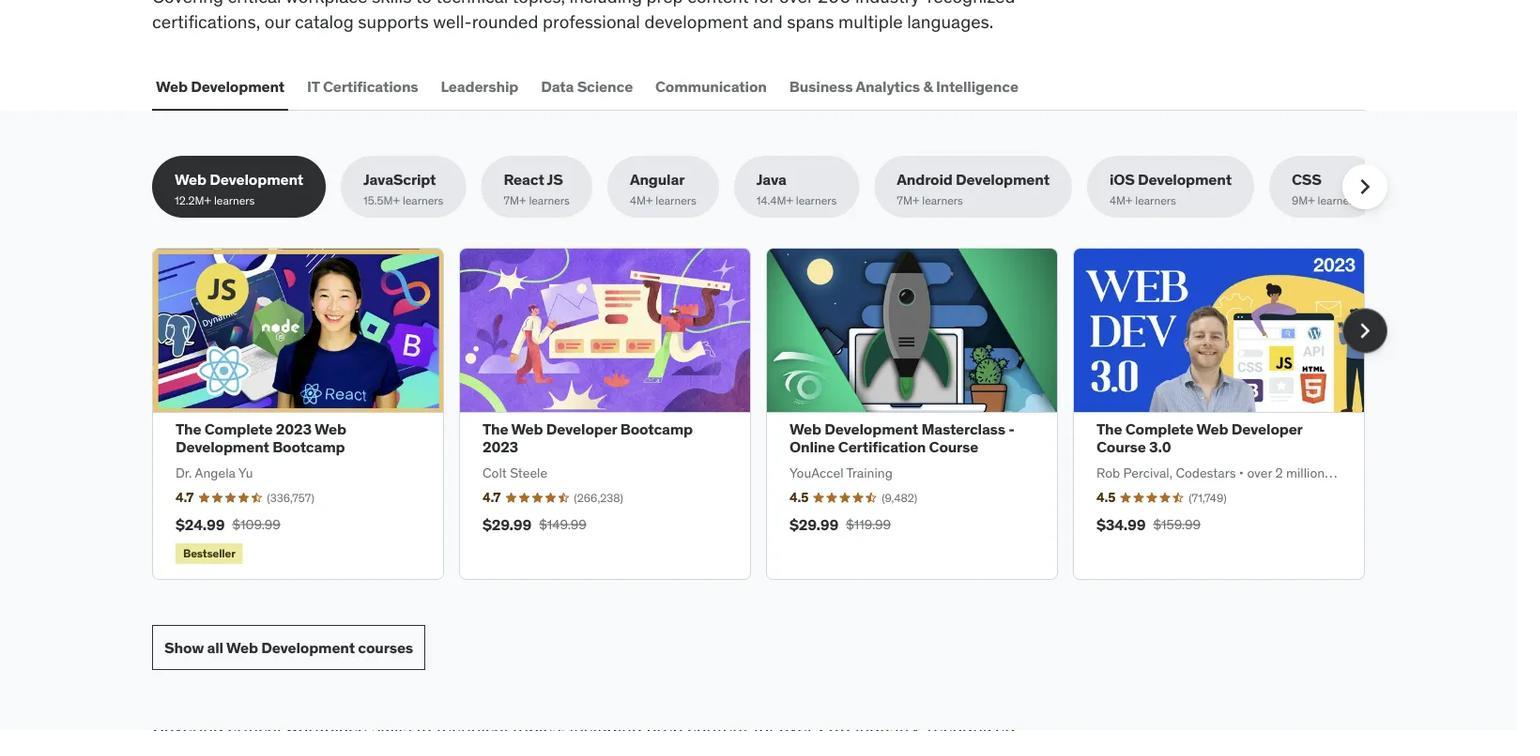 Task type: describe. For each thing, give the bounding box(es) containing it.
recognized
[[928, 0, 1016, 8]]

next image
[[1351, 316, 1381, 346]]

supports
[[358, 10, 429, 32]]

&
[[924, 77, 933, 96]]

bootcamp inside the web developer bootcamp 2023
[[621, 420, 693, 439]]

learners inside ios development 4m+ learners
[[1136, 193, 1177, 208]]

content
[[688, 0, 749, 8]]

business analytics & intelligence
[[790, 77, 1019, 96]]

business analytics & intelligence button
[[786, 64, 1023, 109]]

masterclass
[[922, 420, 1006, 439]]

4m+ inside ios development 4m+ learners
[[1110, 193, 1133, 208]]

angular
[[630, 170, 685, 189]]

learners inside javascript 15.5m+ learners
[[403, 193, 444, 208]]

7m+ for react js
[[504, 193, 526, 208]]

courses
[[358, 638, 413, 657]]

android development 7m+ learners
[[897, 170, 1050, 208]]

it certifications
[[307, 77, 418, 96]]

bootcamp inside the complete 2023 web development bootcamp
[[273, 438, 345, 457]]

developer inside the web developer bootcamp 2023
[[546, 420, 617, 439]]

js
[[547, 170, 563, 189]]

intelligence
[[936, 77, 1019, 96]]

online
[[790, 438, 835, 457]]

analytics
[[856, 77, 920, 96]]

web development masterclass - online certification course link
[[790, 420, 1015, 457]]

technical
[[436, 0, 508, 8]]

14.4m+
[[757, 193, 794, 208]]

carousel element
[[152, 248, 1388, 581]]

the complete web developer course 3.0
[[1097, 420, 1303, 457]]

4m+ inside angular 4m+ learners
[[630, 193, 653, 208]]

business
[[790, 77, 853, 96]]

professional
[[543, 10, 640, 32]]

including
[[570, 0, 642, 8]]

development inside show all web development courses link
[[261, 638, 355, 657]]

data science
[[541, 77, 633, 96]]

topic filters element
[[152, 156, 1388, 218]]

to
[[416, 0, 432, 8]]

prep
[[647, 0, 683, 8]]

web development
[[156, 77, 285, 96]]

development inside the complete 2023 web development bootcamp
[[176, 438, 269, 457]]

java 14.4m+ learners
[[757, 170, 837, 208]]

web development masterclass - online certification course
[[790, 420, 1015, 457]]

over
[[780, 0, 814, 8]]

show
[[164, 638, 204, 657]]

industry-
[[856, 0, 928, 8]]

rounded
[[472, 10, 539, 32]]

javascript
[[364, 170, 436, 189]]

complete for development
[[205, 420, 273, 439]]

learners inside android development 7m+ learners
[[923, 193, 963, 208]]

languages.
[[907, 10, 994, 32]]

learners inside css 9m+ learners
[[1318, 193, 1359, 208]]

-
[[1009, 420, 1015, 439]]

it certifications button
[[303, 64, 422, 109]]

200
[[818, 0, 851, 8]]

show all web development courses
[[164, 638, 413, 657]]

the for 2023
[[483, 420, 509, 439]]

the web developer bootcamp 2023
[[483, 420, 693, 457]]

communication button
[[652, 64, 771, 109]]

web inside the complete 2023 web development bootcamp
[[315, 420, 346, 439]]

show all web development courses link
[[152, 626, 425, 671]]

workplace
[[286, 0, 368, 8]]

developer inside the complete web developer course 3.0
[[1232, 420, 1303, 439]]

9m+
[[1292, 193, 1315, 208]]

react js 7m+ learners
[[504, 170, 570, 208]]

development for web development 12.2m+ learners
[[210, 170, 303, 189]]



Task type: locate. For each thing, give the bounding box(es) containing it.
our
[[265, 10, 291, 32]]

1 horizontal spatial the
[[483, 420, 509, 439]]

7m+ for android development
[[897, 193, 920, 208]]

the for development
[[176, 420, 201, 439]]

critical
[[228, 0, 281, 8]]

7m+ down the android
[[897, 193, 920, 208]]

for
[[753, 0, 775, 8]]

course inside the web development masterclass - online certification course
[[929, 438, 979, 457]]

the inside the complete 2023 web development bootcamp
[[176, 420, 201, 439]]

leadership button
[[437, 64, 522, 109]]

the inside the complete web developer course 3.0
[[1097, 420, 1123, 439]]

course left 3.0
[[1097, 438, 1146, 457]]

course left -
[[929, 438, 979, 457]]

well-
[[433, 10, 472, 32]]

1 horizontal spatial course
[[1097, 438, 1146, 457]]

4m+ down ios
[[1110, 193, 1133, 208]]

3.0
[[1150, 438, 1172, 457]]

2023 inside the complete 2023 web development bootcamp
[[276, 420, 312, 439]]

1 7m+ from the left
[[504, 193, 526, 208]]

next image
[[1351, 172, 1381, 202]]

spans
[[787, 10, 834, 32]]

learners inside web development 12.2m+ learners
[[214, 193, 255, 208]]

data
[[541, 77, 574, 96]]

css
[[1292, 170, 1322, 189]]

web inside the complete web developer course 3.0
[[1197, 420, 1229, 439]]

2023
[[276, 420, 312, 439], [483, 438, 518, 457]]

1 horizontal spatial 7m+
[[897, 193, 920, 208]]

all
[[207, 638, 223, 657]]

0 horizontal spatial 2023
[[276, 420, 312, 439]]

developer
[[546, 420, 617, 439], [1232, 420, 1303, 439]]

development for android development 7m+ learners
[[956, 170, 1050, 189]]

certifications,
[[152, 10, 260, 32]]

1 course from the left
[[929, 438, 979, 457]]

5 learners from the left
[[796, 193, 837, 208]]

skills
[[372, 0, 412, 8]]

web inside web development button
[[156, 77, 188, 96]]

the web developer bootcamp 2023 link
[[483, 420, 693, 457]]

javascript 15.5m+ learners
[[364, 170, 444, 208]]

1 complete from the left
[[205, 420, 273, 439]]

the complete 2023 web development bootcamp link
[[176, 420, 346, 457]]

certifications
[[323, 77, 418, 96]]

2 7m+ from the left
[[897, 193, 920, 208]]

the
[[176, 420, 201, 439], [483, 420, 509, 439], [1097, 420, 1123, 439]]

science
[[577, 77, 633, 96]]

0 horizontal spatial course
[[929, 438, 979, 457]]

1 horizontal spatial 2023
[[483, 438, 518, 457]]

2 complete from the left
[[1126, 420, 1194, 439]]

0 horizontal spatial the
[[176, 420, 201, 439]]

4m+
[[630, 193, 653, 208], [1110, 193, 1133, 208]]

1 horizontal spatial bootcamp
[[621, 420, 693, 439]]

covering
[[152, 0, 224, 8]]

it
[[307, 77, 320, 96]]

web inside web development 12.2m+ learners
[[175, 170, 207, 189]]

development for web development
[[191, 77, 285, 96]]

7m+ down react
[[504, 193, 526, 208]]

the complete web developer course 3.0 link
[[1097, 420, 1303, 457]]

0 horizontal spatial 4m+
[[630, 193, 653, 208]]

7m+
[[504, 193, 526, 208], [897, 193, 920, 208]]

learners inside react js 7m+ learners
[[529, 193, 570, 208]]

covering critical workplace skills to technical topics, including prep content for over 200 industry-recognized certifications, our catalog supports well-rounded professional development and spans multiple languages.
[[152, 0, 1016, 32]]

ios development 4m+ learners
[[1110, 170, 1232, 208]]

1 horizontal spatial developer
[[1232, 420, 1303, 439]]

2 developer from the left
[[1232, 420, 1303, 439]]

2023 inside the web developer bootcamp 2023
[[483, 438, 518, 457]]

css 9m+ learners
[[1292, 170, 1359, 208]]

data science button
[[537, 64, 637, 109]]

complete inside the complete 2023 web development bootcamp
[[205, 420, 273, 439]]

2 the from the left
[[483, 420, 509, 439]]

15.5m+
[[364, 193, 400, 208]]

7m+ inside react js 7m+ learners
[[504, 193, 526, 208]]

development inside the web development masterclass - online certification course
[[825, 420, 919, 439]]

the for course
[[1097, 420, 1123, 439]]

learners
[[214, 193, 255, 208], [403, 193, 444, 208], [529, 193, 570, 208], [656, 193, 697, 208], [796, 193, 837, 208], [923, 193, 963, 208], [1136, 193, 1177, 208], [1318, 193, 1359, 208]]

1 the from the left
[[176, 420, 201, 439]]

course
[[929, 438, 979, 457], [1097, 438, 1146, 457]]

complete inside the complete web developer course 3.0
[[1126, 420, 1194, 439]]

learners inside java 14.4m+ learners
[[796, 193, 837, 208]]

and
[[753, 10, 783, 32]]

development
[[645, 10, 749, 32]]

topics,
[[512, 0, 565, 8]]

12.2m+
[[175, 193, 211, 208]]

catalog
[[295, 10, 354, 32]]

2 4m+ from the left
[[1110, 193, 1133, 208]]

complete
[[205, 420, 273, 439], [1126, 420, 1194, 439]]

development for web development masterclass - online certification course
[[825, 420, 919, 439]]

2 horizontal spatial the
[[1097, 420, 1123, 439]]

the inside the web developer bootcamp 2023
[[483, 420, 509, 439]]

3 learners from the left
[[529, 193, 570, 208]]

8 learners from the left
[[1318, 193, 1359, 208]]

1 learners from the left
[[214, 193, 255, 208]]

development inside web development button
[[191, 77, 285, 96]]

2 learners from the left
[[403, 193, 444, 208]]

1 4m+ from the left
[[630, 193, 653, 208]]

0 horizontal spatial 7m+
[[504, 193, 526, 208]]

1 developer from the left
[[546, 420, 617, 439]]

web
[[156, 77, 188, 96], [175, 170, 207, 189], [315, 420, 346, 439], [511, 420, 543, 439], [790, 420, 822, 439], [1197, 420, 1229, 439], [226, 638, 258, 657]]

bootcamp
[[621, 420, 693, 439], [273, 438, 345, 457]]

7 learners from the left
[[1136, 193, 1177, 208]]

web development button
[[152, 64, 288, 109]]

certification
[[839, 438, 926, 457]]

0 horizontal spatial bootcamp
[[273, 438, 345, 457]]

development inside ios development 4m+ learners
[[1138, 170, 1232, 189]]

development inside android development 7m+ learners
[[956, 170, 1050, 189]]

ios
[[1110, 170, 1135, 189]]

4 learners from the left
[[656, 193, 697, 208]]

the complete 2023 web development bootcamp
[[176, 420, 346, 457]]

7m+ inside android development 7m+ learners
[[897, 193, 920, 208]]

0 horizontal spatial developer
[[546, 420, 617, 439]]

java
[[757, 170, 787, 189]]

development for ios development 4m+ learners
[[1138, 170, 1232, 189]]

development inside web development 12.2m+ learners
[[210, 170, 303, 189]]

communication
[[656, 77, 767, 96]]

learners inside angular 4m+ learners
[[656, 193, 697, 208]]

0 horizontal spatial complete
[[205, 420, 273, 439]]

4m+ down angular
[[630, 193, 653, 208]]

3 the from the left
[[1097, 420, 1123, 439]]

complete for course
[[1126, 420, 1194, 439]]

react
[[504, 170, 544, 189]]

web inside the web development masterclass - online certification course
[[790, 420, 822, 439]]

6 learners from the left
[[923, 193, 963, 208]]

development
[[191, 77, 285, 96], [210, 170, 303, 189], [956, 170, 1050, 189], [1138, 170, 1232, 189], [825, 420, 919, 439], [176, 438, 269, 457], [261, 638, 355, 657]]

web inside show all web development courses link
[[226, 638, 258, 657]]

1 horizontal spatial 4m+
[[1110, 193, 1133, 208]]

angular 4m+ learners
[[630, 170, 697, 208]]

2 course from the left
[[1097, 438, 1146, 457]]

leadership
[[441, 77, 519, 96]]

multiple
[[839, 10, 903, 32]]

1 horizontal spatial complete
[[1126, 420, 1194, 439]]

course inside the complete web developer course 3.0
[[1097, 438, 1146, 457]]

android
[[897, 170, 953, 189]]

web inside the web developer bootcamp 2023
[[511, 420, 543, 439]]

web development 12.2m+ learners
[[175, 170, 303, 208]]



Task type: vqa. For each thing, say whether or not it's contained in the screenshot.
"Diversify"
no



